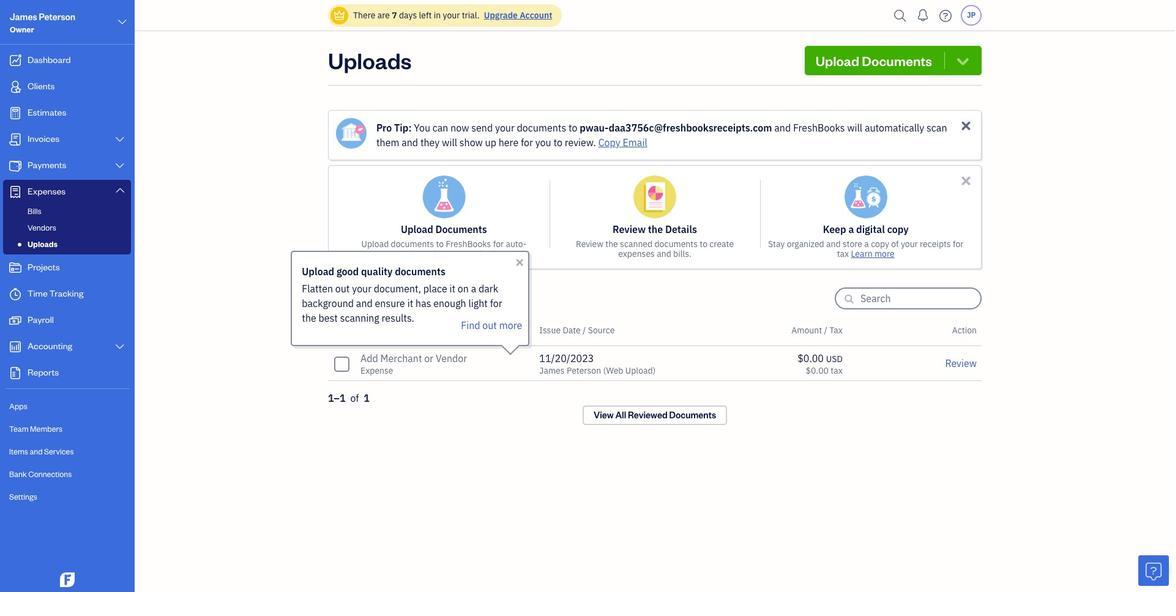 Task type: locate. For each thing, give the bounding box(es) containing it.
0 vertical spatial out
[[335, 283, 350, 295]]

invoice image
[[8, 133, 23, 146]]

review.
[[565, 136, 596, 149]]

documents down scanning.
[[395, 266, 446, 278]]

0 horizontal spatial a
[[471, 283, 476, 295]]

0 vertical spatial will
[[847, 122, 863, 134]]

upload documents inside button
[[816, 52, 932, 69]]

for left auto-
[[493, 239, 504, 250]]

0 horizontal spatial of
[[350, 392, 359, 405]]

1 vertical spatial vendor
[[436, 353, 467, 365]]

1 vertical spatial of
[[350, 392, 359, 405]]

a inside the upload good quality documents flatten out your document, place it on a dark background and ensure it has enough light for the best scanning results. find out more
[[471, 283, 476, 295]]

1 horizontal spatial freshbooks
[[793, 122, 845, 134]]

can left i
[[449, 249, 462, 260]]

pro tip: you can now send your documents to pwau-daa3756c@freshbooksreceipts.com
[[376, 122, 772, 134]]

payments
[[28, 159, 66, 171]]

/ left tax
[[824, 325, 827, 336]]

and inside review the details review the scanned documents to create expenses and bills.
[[657, 249, 671, 260]]

your right in at the top of page
[[443, 10, 460, 21]]

1–1 of 1 view all reviewed documents
[[328, 392, 716, 421]]

expense image
[[8, 186, 23, 198]]

settings
[[9, 492, 37, 502]]

1 vertical spatial close image
[[959, 174, 973, 188]]

will left automatically
[[847, 122, 863, 134]]

2 horizontal spatial a
[[865, 239, 869, 250]]

time tracking
[[28, 288, 83, 299]]

type button
[[444, 325, 462, 336]]

up
[[485, 136, 496, 149]]

and inside the 'stay organized and store a copy of your receipts for tax'
[[826, 239, 841, 250]]

documents inside 1–1 of 1 view all reviewed documents
[[669, 409, 716, 421]]

source button
[[588, 325, 615, 336]]

1 vertical spatial chevron large down image
[[114, 185, 125, 195]]

copy right digital
[[887, 223, 909, 236]]

/ right date
[[583, 325, 586, 336]]

0 vertical spatial upload documents
[[816, 52, 932, 69]]

vendors
[[28, 223, 56, 233]]

apps
[[9, 402, 27, 411]]

your left receipts
[[901, 239, 918, 250]]

tip:
[[394, 122, 412, 134]]

documents to review
[[333, 290, 465, 307]]

james up 'owner'
[[10, 11, 37, 23]]

documents right reviewed
[[669, 409, 716, 421]]

jp button
[[961, 5, 982, 26]]

1 vertical spatial freshbooks
[[446, 239, 491, 250]]

documents down details
[[655, 239, 698, 250]]

merchant down scanning on the bottom left of the page
[[361, 325, 397, 336]]

reports link
[[3, 361, 131, 386]]

tax inside "$0.00 usd $0.00 tax"
[[831, 365, 843, 376]]

organized
[[787, 239, 824, 250]]

2 horizontal spatial the
[[648, 223, 663, 236]]

0 horizontal spatial freshbooks
[[446, 239, 491, 250]]

your
[[443, 10, 460, 21], [495, 122, 515, 134], [901, 239, 918, 250], [352, 283, 372, 295]]

and inside main "element"
[[30, 447, 43, 457]]

merchant inside add merchant or vendor expense
[[380, 353, 422, 365]]

1 horizontal spatial or
[[424, 353, 433, 365]]

of left 1
[[350, 392, 359, 405]]

2 vertical spatial the
[[302, 312, 316, 324]]

1 horizontal spatial out
[[483, 320, 497, 332]]

your down good
[[352, 283, 372, 295]]

0 vertical spatial it
[[450, 283, 455, 295]]

/
[[583, 325, 586, 336], [824, 325, 827, 336]]

of inside the 'stay organized and store a copy of your receipts for tax'
[[891, 239, 899, 250]]

chevron large down image inside accounting link
[[114, 342, 125, 352]]

to left i
[[436, 239, 444, 250]]

0 horizontal spatial peterson
[[39, 11, 75, 23]]

you
[[535, 136, 551, 149]]

0 vertical spatial copy
[[887, 223, 909, 236]]

receipts
[[920, 239, 951, 250]]

learn
[[851, 249, 873, 260]]

issue
[[539, 325, 561, 336]]

1 vertical spatial tax
[[831, 365, 843, 376]]

scanning.
[[388, 249, 424, 260]]

0 vertical spatial $0.00
[[798, 353, 824, 365]]

members
[[30, 424, 63, 434]]

0 horizontal spatial the
[[302, 312, 316, 324]]

out right find
[[483, 320, 497, 332]]

peterson inside james peterson owner
[[39, 11, 75, 23]]

the
[[648, 223, 663, 236], [606, 239, 618, 250], [302, 312, 316, 324]]

1 vertical spatial uploads
[[28, 239, 58, 249]]

will down "now"
[[442, 136, 457, 149]]

the up scanned on the top
[[648, 223, 663, 236]]

1 vertical spatial can
[[449, 249, 462, 260]]

good
[[337, 266, 359, 278]]

bank
[[9, 469, 27, 479]]

close image
[[959, 119, 973, 133], [959, 174, 973, 188]]

1 vertical spatial chevron large down image
[[114, 135, 125, 144]]

or down results.
[[399, 325, 407, 336]]

bills.
[[673, 249, 692, 260]]

chevron large down image inside payments link
[[114, 161, 125, 171]]

documents up you
[[517, 122, 566, 134]]

0 vertical spatial freshbooks
[[793, 122, 845, 134]]

scan
[[927, 122, 947, 134]]

0 vertical spatial close image
[[959, 119, 973, 133]]

of down keep a digital copy
[[891, 239, 899, 250]]

vendor down the has
[[409, 325, 436, 336]]

upload inside the upload good quality documents flatten out your document, place it on a dark background and ensure it has enough light for the best scanning results. find out more
[[302, 266, 334, 278]]

tax button
[[829, 325, 843, 336]]

upload
[[816, 52, 859, 69], [401, 223, 433, 236], [361, 239, 389, 250], [302, 266, 334, 278]]

for inside the upload good quality documents flatten out your document, place it on a dark background and ensure it has enough light for the best scanning results. find out more
[[490, 297, 502, 310]]

or down merchant or vendor button at the left bottom of page
[[424, 353, 433, 365]]

documents
[[517, 122, 566, 134], [391, 239, 434, 250], [655, 239, 698, 250], [395, 266, 446, 278]]

11/20/2023
[[539, 353, 594, 365]]

vendor down type
[[436, 353, 467, 365]]

1 vertical spatial a
[[865, 239, 869, 250]]

report image
[[8, 367, 23, 380]]

scanned
[[620, 239, 653, 250]]

peterson
[[39, 11, 75, 23], [567, 365, 601, 376]]

it left on
[[450, 283, 455, 295]]

0 vertical spatial uploads
[[328, 46, 412, 75]]

0 horizontal spatial will
[[442, 136, 457, 149]]

estimate image
[[8, 107, 23, 119]]

0 vertical spatial of
[[891, 239, 899, 250]]

bank connections link
[[3, 464, 131, 485]]

documents inside button
[[862, 52, 932, 69]]

or inside add merchant or vendor expense
[[424, 353, 433, 365]]

1 horizontal spatial it
[[450, 283, 455, 295]]

0 horizontal spatial james
[[10, 11, 37, 23]]

client image
[[8, 81, 23, 93]]

upload documents up upload documents to freshbooks for auto- scanning. in the top left of the page
[[401, 223, 487, 236]]

0 vertical spatial can
[[433, 122, 448, 134]]

0 horizontal spatial out
[[335, 283, 350, 295]]

upload good quality documents flatten out your document, place it on a dark background and ensure it has enough light for the best scanning results. find out more
[[302, 266, 522, 332]]

more right learn
[[875, 249, 895, 260]]

upload documents down search icon
[[816, 52, 932, 69]]

close image
[[514, 255, 525, 270]]

upload documents to freshbooks for auto- scanning.
[[361, 239, 527, 260]]

$0.00
[[798, 353, 824, 365], [806, 365, 829, 376]]

(web
[[603, 365, 623, 376]]

2 close image from the top
[[959, 174, 973, 188]]

0 horizontal spatial more
[[499, 320, 522, 332]]

amount
[[792, 325, 822, 336]]

of
[[891, 239, 899, 250], [350, 392, 359, 405]]

chevron large down image for expenses
[[114, 185, 125, 195]]

your up here
[[495, 122, 515, 134]]

chevron large down image
[[114, 161, 125, 171], [114, 185, 125, 195], [114, 342, 125, 352]]

documents up quality
[[391, 239, 434, 250]]

james inside james peterson owner
[[10, 11, 37, 23]]

chevron large down image down payroll link
[[114, 342, 125, 352]]

1 horizontal spatial /
[[824, 325, 827, 336]]

1 vertical spatial peterson
[[567, 365, 601, 376]]

freshbooks inside 'and freshbooks will automatically scan them and they will show up here for you to review.'
[[793, 122, 845, 134]]

1 vertical spatial james
[[539, 365, 565, 376]]

1 horizontal spatial will
[[847, 122, 863, 134]]

1 vertical spatial out
[[483, 320, 497, 332]]

chevron large down image
[[117, 15, 128, 29], [114, 135, 125, 144]]

your for pro tip: you can now send your documents to pwau-daa3756c@freshbooksreceipts.com
[[495, 122, 515, 134]]

the inside the upload good quality documents flatten out your document, place it on a dark background and ensure it has enough light for the best scanning results. find out more
[[302, 312, 316, 324]]

a inside the 'stay organized and store a copy of your receipts for tax'
[[865, 239, 869, 250]]

tax down usd
[[831, 365, 843, 376]]

project image
[[8, 262, 23, 274]]

items and services link
[[3, 441, 131, 463]]

of inside 1–1 of 1 view all reviewed documents
[[350, 392, 359, 405]]

1 horizontal spatial upload documents
[[816, 52, 932, 69]]

send
[[471, 122, 493, 134]]

2 vertical spatial chevron large down image
[[114, 342, 125, 352]]

documents inside upload documents to freshbooks for auto- scanning.
[[391, 239, 434, 250]]

peterson down 11/20/2023
[[567, 365, 601, 376]]

dashboard
[[28, 54, 71, 65]]

results.
[[382, 312, 414, 324]]

0 vertical spatial james
[[10, 11, 37, 23]]

upgrade
[[484, 10, 518, 21]]

for inside upload documents to freshbooks for auto- scanning.
[[493, 239, 504, 250]]

are
[[377, 10, 390, 21]]

chevron large down image down the invoices link
[[114, 161, 125, 171]]

it left the has
[[407, 297, 413, 310]]

payroll link
[[3, 308, 131, 334]]

upgrade account link
[[482, 10, 552, 21]]

merchant up expense
[[380, 353, 422, 365]]

date
[[563, 325, 581, 336]]

1 vertical spatial merchant
[[380, 353, 422, 365]]

can up they
[[433, 122, 448, 134]]

vendors link
[[6, 220, 129, 235]]

upload documents button
[[805, 46, 982, 75]]

usd
[[826, 354, 843, 365]]

what
[[426, 249, 446, 260]]

peterson up the dashboard
[[39, 11, 75, 23]]

1 vertical spatial copy
[[871, 239, 889, 250]]

documents up scanning on the bottom left of the page
[[333, 290, 403, 307]]

1 horizontal spatial james
[[539, 365, 565, 376]]

uploads down there
[[328, 46, 412, 75]]

to right you
[[554, 136, 562, 149]]

documents up what can i upload?
[[436, 223, 487, 236]]

the left scanned on the top
[[606, 239, 618, 250]]

1 / from the left
[[583, 325, 586, 336]]

show
[[460, 136, 483, 149]]

1 vertical spatial upload documents
[[401, 223, 487, 236]]

to inside 'and freshbooks will automatically scan them and they will show up here for you to review.'
[[554, 136, 562, 149]]

documents down search icon
[[862, 52, 932, 69]]

uploads down vendors
[[28, 239, 58, 249]]

best
[[319, 312, 338, 324]]

estimates link
[[3, 101, 131, 126]]

chevron large down image up bills link
[[114, 185, 125, 195]]

chevrondown image
[[954, 52, 971, 69]]

to left create
[[700, 239, 708, 250]]

1 vertical spatial it
[[407, 297, 413, 310]]

0 vertical spatial merchant
[[361, 325, 397, 336]]

copy down digital
[[871, 239, 889, 250]]

documents inside review the details review the scanned documents to create expenses and bills.
[[655, 239, 698, 250]]

expenses link
[[3, 180, 131, 204]]

0 horizontal spatial it
[[407, 297, 413, 310]]

1 horizontal spatial peterson
[[567, 365, 601, 376]]

james down 11/20/2023
[[539, 365, 565, 376]]

a
[[849, 223, 854, 236], [865, 239, 869, 250], [471, 283, 476, 295]]

trial.
[[462, 10, 480, 21]]

keep a digital copy image
[[844, 176, 887, 219]]

$0.00 left usd
[[798, 353, 824, 365]]

$0.00 down usd
[[806, 365, 829, 376]]

to up review. at the top of the page
[[569, 122, 578, 134]]

a right the store at the right of the page
[[865, 239, 869, 250]]

for right receipts
[[953, 239, 964, 250]]

to right ensure
[[406, 290, 418, 307]]

1 vertical spatial the
[[606, 239, 618, 250]]

freshbooks
[[793, 122, 845, 134], [446, 239, 491, 250]]

issue date / source
[[539, 325, 615, 336]]

find out more button
[[461, 318, 522, 333]]

tax left learn
[[837, 249, 849, 260]]

view all reviewed documents link
[[583, 406, 727, 425]]

for left you
[[521, 136, 533, 149]]

enough
[[434, 297, 466, 310]]

1 horizontal spatial more
[[875, 249, 895, 260]]

0 vertical spatial vendor
[[409, 325, 436, 336]]

a up the store at the right of the page
[[849, 223, 854, 236]]

0 horizontal spatial /
[[583, 325, 586, 336]]

0 vertical spatial a
[[849, 223, 854, 236]]

1 vertical spatial more
[[499, 320, 522, 332]]

the left best
[[302, 312, 316, 324]]

more left the issue
[[499, 320, 522, 332]]

resource center badge image
[[1139, 556, 1169, 586]]

out down good
[[335, 283, 350, 295]]

tracking
[[49, 288, 83, 299]]

and inside the upload good quality documents flatten out your document, place it on a dark background and ensure it has enough light for the best scanning results. find out more
[[356, 297, 373, 310]]

2 chevron large down image from the top
[[114, 185, 125, 195]]

freshbooks image
[[58, 573, 77, 588]]

1 horizontal spatial of
[[891, 239, 899, 250]]

1 chevron large down image from the top
[[114, 161, 125, 171]]

11/20/2023 james peterson (web upload)
[[539, 353, 656, 376]]

for down dark
[[490, 297, 502, 310]]

0 vertical spatial more
[[875, 249, 895, 260]]

3 chevron large down image from the top
[[114, 342, 125, 352]]

your inside the upload good quality documents flatten out your document, place it on a dark background and ensure it has enough light for the best scanning results. find out more
[[352, 283, 372, 295]]

0 vertical spatial chevron large down image
[[114, 161, 125, 171]]

0 horizontal spatial upload documents
[[401, 223, 487, 236]]

1 horizontal spatial a
[[849, 223, 854, 236]]

1 vertical spatial or
[[424, 353, 433, 365]]

a right on
[[471, 283, 476, 295]]

0 vertical spatial or
[[399, 325, 407, 336]]

and
[[774, 122, 791, 134], [402, 136, 418, 149], [826, 239, 841, 250], [657, 249, 671, 260], [356, 297, 373, 310], [30, 447, 43, 457]]

0 vertical spatial tax
[[837, 249, 849, 260]]

0 vertical spatial peterson
[[39, 11, 75, 23]]

now
[[451, 122, 469, 134]]

2 vertical spatial a
[[471, 283, 476, 295]]

for inside the 'stay organized and store a copy of your receipts for tax'
[[953, 239, 964, 250]]

your for there are 7 days left in your trial. upgrade account
[[443, 10, 460, 21]]

0 horizontal spatial uploads
[[28, 239, 58, 249]]

team
[[9, 424, 29, 434]]



Task type: describe. For each thing, give the bounding box(es) containing it.
store
[[843, 239, 862, 250]]

james inside 11/20/2023 james peterson (web upload)
[[539, 365, 565, 376]]

add
[[361, 353, 378, 365]]

estimates
[[28, 107, 66, 118]]

clients
[[28, 80, 55, 92]]

amount button
[[792, 325, 822, 336]]

upload)
[[625, 365, 656, 376]]

apps link
[[3, 396, 131, 417]]

email
[[623, 136, 647, 149]]

on
[[458, 283, 469, 295]]

expenses
[[618, 249, 655, 260]]

find
[[461, 320, 480, 332]]

0 vertical spatial the
[[648, 223, 663, 236]]

background
[[302, 297, 354, 310]]

auto-
[[506, 239, 527, 250]]

issue date button
[[539, 325, 581, 336]]

time tracking link
[[3, 282, 131, 307]]

payroll
[[28, 314, 54, 326]]

to inside upload documents to freshbooks for auto- scanning.
[[436, 239, 444, 250]]

invoices
[[28, 133, 60, 144]]

money image
[[8, 315, 23, 327]]

0 vertical spatial chevron large down image
[[117, 15, 128, 29]]

for inside 'and freshbooks will automatically scan them and they will show up here for you to review.'
[[521, 136, 533, 149]]

chart image
[[8, 341, 23, 353]]

main element
[[0, 0, 165, 593]]

documents inside the upload good quality documents flatten out your document, place it on a dark background and ensure it has enough light for the best scanning results. find out more
[[395, 266, 446, 278]]

expenses
[[28, 185, 66, 197]]

place
[[423, 283, 447, 295]]

0 horizontal spatial or
[[399, 325, 407, 336]]

crown image
[[333, 9, 346, 22]]

review the details review the scanned documents to create expenses and bills.
[[576, 223, 734, 260]]

dashboard image
[[8, 54, 23, 67]]

peterson inside 11/20/2023 james peterson (web upload)
[[567, 365, 601, 376]]

items and services
[[9, 447, 74, 457]]

add merchant or vendor expense
[[361, 353, 467, 376]]

type
[[444, 325, 462, 336]]

view
[[594, 409, 614, 421]]

upload documents image
[[422, 176, 466, 219]]

review the details image
[[634, 176, 676, 219]]

all
[[615, 409, 626, 421]]

bills link
[[6, 204, 129, 219]]

keep a digital copy
[[823, 223, 909, 236]]

you
[[414, 122, 430, 134]]

team members link
[[3, 419, 131, 440]]

upload?
[[470, 249, 500, 260]]

what can i upload?
[[426, 249, 500, 260]]

go to help image
[[936, 6, 955, 25]]

chevron large down image for accounting
[[114, 342, 125, 352]]

1 horizontal spatial uploads
[[328, 46, 412, 75]]

to inside review the details review the scanned documents to create expenses and bills.
[[700, 239, 708, 250]]

payment image
[[8, 160, 23, 172]]

1
[[364, 392, 370, 405]]

ensure
[[375, 297, 405, 310]]

settings link
[[3, 487, 131, 508]]

jp
[[967, 10, 976, 20]]

upload inside upload documents to freshbooks for auto- scanning.
[[361, 239, 389, 250]]

chevron large down image inside the invoices link
[[114, 135, 125, 144]]

action
[[952, 325, 977, 336]]

light
[[469, 297, 488, 310]]

timer image
[[8, 288, 23, 301]]

1 close image from the top
[[959, 119, 973, 133]]

upload inside button
[[816, 52, 859, 69]]

1 vertical spatial $0.00
[[806, 365, 829, 376]]

1 vertical spatial will
[[442, 136, 457, 149]]

details
[[665, 223, 697, 236]]

i
[[464, 249, 468, 260]]

stay
[[768, 239, 785, 250]]

stay organized and store a copy of your receipts for tax
[[768, 239, 964, 260]]

connections
[[28, 469, 72, 479]]

james peterson owner
[[10, 11, 75, 34]]

account
[[520, 10, 552, 21]]

owner
[[10, 24, 34, 34]]

Search text field
[[861, 289, 981, 308]]

clients link
[[3, 75, 131, 100]]

uploads inside 'link'
[[28, 239, 58, 249]]

left
[[419, 10, 432, 21]]

reviewed
[[628, 409, 668, 421]]

here
[[499, 136, 519, 149]]

merchant or vendor
[[361, 325, 436, 336]]

services
[[44, 447, 74, 457]]

your inside the 'stay organized and store a copy of your receipts for tax'
[[901, 239, 918, 250]]

copy inside the 'stay organized and store a copy of your receipts for tax'
[[871, 239, 889, 250]]

keep
[[823, 223, 846, 236]]

automatically
[[865, 122, 924, 134]]

pwau-
[[580, 122, 609, 134]]

1 horizontal spatial the
[[606, 239, 618, 250]]

freshbooks inside upload documents to freshbooks for auto- scanning.
[[446, 239, 491, 250]]

there
[[353, 10, 375, 21]]

chevron large down image for payments
[[114, 161, 125, 171]]

$0.00 usd $0.00 tax
[[798, 353, 843, 376]]

copy email
[[598, 136, 647, 149]]

pro
[[376, 122, 392, 134]]

dashboard link
[[3, 48, 131, 73]]

they
[[420, 136, 440, 149]]

payments link
[[3, 154, 131, 179]]

2 / from the left
[[824, 325, 827, 336]]

source
[[588, 325, 615, 336]]

more inside the upload good quality documents flatten out your document, place it on a dark background and ensure it has enough light for the best scanning results. find out more
[[499, 320, 522, 332]]

vendor inside add merchant or vendor expense
[[436, 353, 467, 365]]

search image
[[891, 6, 910, 25]]

daa3756c@freshbooksreceipts.com
[[609, 122, 772, 134]]

items
[[9, 447, 28, 457]]

upload documents button
[[805, 46, 982, 75]]

scanning
[[340, 312, 379, 324]]

accounting
[[28, 340, 72, 352]]

reports
[[28, 367, 59, 378]]

uploads link
[[6, 237, 129, 252]]

tax inside the 'stay organized and store a copy of your receipts for tax'
[[837, 249, 849, 260]]

merchant or vendor button
[[361, 325, 436, 336]]

accounting link
[[3, 335, 131, 360]]

digital
[[856, 223, 885, 236]]

learn more
[[851, 249, 895, 260]]

create
[[710, 239, 734, 250]]

notifications image
[[913, 3, 933, 28]]

projects
[[28, 261, 60, 273]]

your for upload good quality documents flatten out your document, place it on a dark background and ensure it has enough light for the best scanning results. find out more
[[352, 283, 372, 295]]



Task type: vqa. For each thing, say whether or not it's contained in the screenshot.
chevron large down icon related to Invoices
yes



